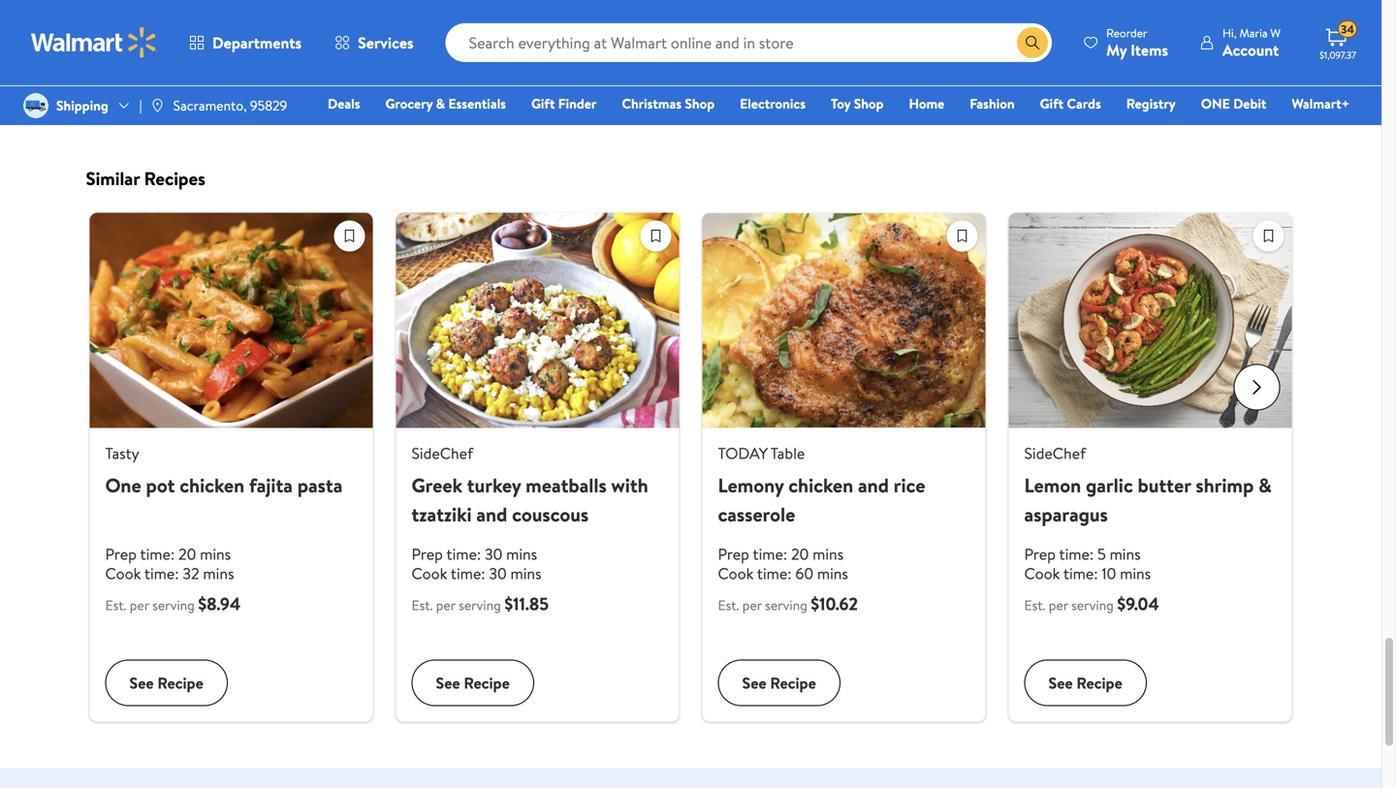 Task type: vqa. For each thing, say whether or not it's contained in the screenshot.
toy shop link
yes



Task type: locate. For each thing, give the bounding box(es) containing it.
serving down 60
[[765, 596, 808, 615]]

1 shop from the left
[[685, 94, 715, 113]]

serving for garlic
[[1072, 596, 1114, 615]]

cook inside prep time: 20 mins cook time: 60 mins
[[718, 563, 754, 584]]

recipe up sacramento,
[[157, 63, 203, 84]]

serving inside est. per serving $9.04
[[1072, 596, 1114, 615]]

lemon garlic butter shrimp & asparagus
[[1024, 472, 1272, 528]]

see down est. per serving $11.85
[[436, 672, 460, 694]]

2 est. from the left
[[412, 596, 433, 615]]

3 per from the left
[[742, 596, 762, 615]]

walmart+
[[1292, 94, 1350, 113]]

see recipe up "cards"
[[1049, 63, 1123, 84]]

2 sidechef from the left
[[1024, 443, 1086, 464]]

3 saved image from the left
[[1254, 222, 1283, 251]]

1 prep from the left
[[105, 544, 137, 565]]

per inside est. per serving $11.85
[[436, 596, 456, 615]]

prep inside prep time: 5 mins cook time: 10 mins
[[1024, 544, 1056, 565]]

est. down the prep time: 20 mins cook time: 32 mins
[[105, 596, 126, 615]]

garlic
[[1086, 472, 1133, 499]]

1 per from the left
[[130, 596, 149, 615]]

 image
[[23, 93, 48, 118], [150, 98, 165, 113]]

1 see recipe link from the left
[[90, 0, 373, 113]]

2 shop from the left
[[854, 94, 884, 113]]

and
[[858, 472, 889, 499], [476, 501, 507, 528]]

services button
[[318, 19, 430, 66]]

0 horizontal spatial 20
[[178, 544, 196, 565]]

see recipe link
[[90, 0, 373, 113], [396, 0, 679, 113], [703, 0, 986, 113], [1009, 0, 1292, 113]]

prep time: 20 mins cook time: 32 mins
[[105, 544, 234, 584]]

1 vertical spatial &
[[1259, 472, 1272, 499]]

4 cook from the left
[[1024, 563, 1060, 584]]

2 per from the left
[[436, 596, 456, 615]]

2 20 from the left
[[791, 544, 809, 565]]

with
[[611, 472, 648, 499]]

recipes
[[144, 166, 205, 191]]

32
[[183, 563, 199, 584]]

prep down tzatziki
[[412, 544, 443, 565]]

see recipe down est. per serving $9.04
[[1049, 672, 1123, 694]]

3 prep from the left
[[718, 544, 749, 565]]

20 up est. per serving $8.94
[[178, 544, 196, 565]]

serving for turkey
[[459, 596, 501, 615]]

see down est. per serving $10.62
[[742, 672, 767, 694]]

sidechef up greek at the left of page
[[412, 443, 473, 464]]

gift left "cards"
[[1040, 94, 1064, 113]]

2 saved image from the left
[[948, 222, 977, 251]]

20 inside prep time: 20 mins cook time: 60 mins
[[791, 544, 809, 565]]

lemony chicken and rice casserole
[[718, 472, 925, 528]]

electronics link
[[731, 93, 815, 114]]

2 cook from the left
[[412, 563, 447, 584]]

per down the prep time: 20 mins cook time: 32 mins
[[130, 596, 149, 615]]

1 horizontal spatial and
[[858, 472, 889, 499]]

shop right toy
[[854, 94, 884, 113]]

sidechef for greek
[[412, 443, 473, 464]]

see up gift cards
[[1049, 63, 1073, 84]]

0 horizontal spatial sidechef
[[412, 443, 473, 464]]

 image left shipping
[[23, 93, 48, 118]]

christmas shop
[[622, 94, 715, 113]]

per inside est. per serving $9.04
[[1049, 596, 1068, 615]]

chicken inside lemony chicken and rice casserole
[[789, 472, 853, 499]]

serving inside est. per serving $8.94
[[152, 596, 195, 615]]

serving down 10
[[1072, 596, 1114, 615]]

0 vertical spatial and
[[858, 472, 889, 499]]

gift for gift cards
[[1040, 94, 1064, 113]]

cook inside the prep time: 20 mins cook time: 32 mins
[[105, 563, 141, 584]]

recipe
[[157, 63, 203, 84], [464, 63, 510, 84], [770, 63, 816, 84], [1077, 63, 1123, 84], [157, 672, 203, 694], [464, 672, 510, 694], [770, 672, 816, 694], [1077, 672, 1123, 694]]

1 20 from the left
[[178, 544, 196, 565]]

est.
[[105, 596, 126, 615], [412, 596, 433, 615], [718, 596, 739, 615], [1024, 596, 1046, 615]]

prep for one pot chicken fajita pasta
[[105, 544, 137, 565]]

recipe down est. per serving $9.04
[[1077, 672, 1123, 694]]

prep inside prep time: 30 mins cook time: 30 mins
[[412, 544, 443, 565]]

60
[[796, 563, 814, 584]]

4 est. from the left
[[1024, 596, 1046, 615]]

sidechef
[[412, 443, 473, 464], [1024, 443, 1086, 464]]

sacramento, 95829
[[173, 96, 287, 115]]

&
[[436, 94, 445, 113], [1259, 472, 1272, 499]]

cards
[[1067, 94, 1101, 113]]

saved image for lemon garlic butter shrimp & asparagus
[[1254, 222, 1283, 251]]

similar
[[86, 166, 140, 191]]

2 prep from the left
[[412, 544, 443, 565]]

1 horizontal spatial  image
[[150, 98, 165, 113]]

1 saved image from the left
[[335, 222, 364, 251]]

saved image
[[335, 222, 364, 251], [948, 222, 977, 251], [1254, 222, 1283, 251]]

cook up est. per serving $11.85
[[412, 563, 447, 584]]

see recipe down est. per serving $11.85
[[436, 672, 510, 694]]

per
[[130, 596, 149, 615], [436, 596, 456, 615], [742, 596, 762, 615], [1049, 596, 1068, 615]]

est. inside est. per serving $11.85
[[412, 596, 433, 615]]

1 horizontal spatial 20
[[791, 544, 809, 565]]

cook inside prep time: 5 mins cook time: 10 mins
[[1024, 563, 1060, 584]]

est. for lemon garlic butter shrimp & asparagus
[[1024, 596, 1046, 615]]

1 serving from the left
[[152, 596, 195, 615]]

home
[[909, 94, 945, 113]]

pasta
[[297, 472, 343, 499]]

est. down prep time: 20 mins cook time: 60 mins
[[718, 596, 739, 615]]

home link
[[900, 93, 953, 114]]

prep for lemon garlic butter shrimp & asparagus
[[1024, 544, 1056, 565]]

serving down 32
[[152, 596, 195, 615]]

per down prep time: 5 mins cook time: 10 mins
[[1049, 596, 1068, 615]]

4 see recipe link from the left
[[1009, 0, 1292, 113]]

cook up est. per serving $8.94
[[105, 563, 141, 584]]

& inside lemon garlic butter shrimp & asparagus
[[1259, 472, 1272, 499]]

1 chicken from the left
[[180, 472, 245, 499]]

today table
[[718, 443, 805, 464]]

and inside lemony chicken and rice casserole
[[858, 472, 889, 499]]

lemon garlic butter shrimp & asparagus image
[[1009, 213, 1292, 428]]

chicken right the pot
[[180, 472, 245, 499]]

one debit link
[[1192, 93, 1275, 114]]

prep time: 20 mins cook time: 60 mins
[[718, 544, 848, 584]]

2 gift from the left
[[1040, 94, 1064, 113]]

per down prep time: 20 mins cook time: 60 mins
[[742, 596, 762, 615]]

cook up est. per serving $9.04
[[1024, 563, 1060, 584]]

1 horizontal spatial &
[[1259, 472, 1272, 499]]

registry
[[1126, 94, 1176, 113]]

0 horizontal spatial  image
[[23, 93, 48, 118]]

see down search search box
[[742, 63, 767, 84]]

1 horizontal spatial gift
[[1040, 94, 1064, 113]]

est. inside est. per serving $8.94
[[105, 596, 126, 615]]

tzatziki
[[412, 501, 472, 528]]

see recipe up essentials
[[436, 63, 510, 84]]

est. inside est. per serving $10.62
[[718, 596, 739, 615]]

shop right 'christmas'
[[685, 94, 715, 113]]

see
[[129, 63, 154, 84], [436, 63, 460, 84], [742, 63, 767, 84], [1049, 63, 1073, 84], [129, 672, 154, 694], [436, 672, 460, 694], [742, 672, 767, 694], [1049, 672, 1073, 694]]

95829
[[250, 96, 287, 115]]

per inside est. per serving $10.62
[[742, 596, 762, 615]]

saved image
[[641, 222, 671, 251]]

recipe down est. per serving $10.62
[[770, 672, 816, 694]]

& right shrimp
[[1259, 472, 1272, 499]]

couscous
[[512, 501, 589, 528]]

deals link
[[319, 93, 369, 114]]

1 gift from the left
[[531, 94, 555, 113]]

prep down asparagus
[[1024, 544, 1056, 565]]

gift
[[531, 94, 555, 113], [1040, 94, 1064, 113]]

prep down casserole
[[718, 544, 749, 565]]

0 horizontal spatial saved image
[[335, 222, 364, 251]]

items
[[1131, 39, 1168, 61]]

shrimp
[[1196, 472, 1254, 499]]

20 inside the prep time: 20 mins cook time: 32 mins
[[178, 544, 196, 565]]

one debit
[[1201, 94, 1267, 113]]

serving for pot
[[152, 596, 195, 615]]

1 horizontal spatial shop
[[854, 94, 884, 113]]

services
[[358, 32, 414, 53]]

per down prep time: 30 mins cook time: 30 mins
[[436, 596, 456, 615]]

1 vertical spatial and
[[476, 501, 507, 528]]

est. inside est. per serving $9.04
[[1024, 596, 1046, 615]]

est. down prep time: 5 mins cook time: 10 mins
[[1024, 596, 1046, 615]]

2 horizontal spatial saved image
[[1254, 222, 1283, 251]]

similar recipes
[[86, 166, 205, 191]]

and left the rice
[[858, 472, 889, 499]]

0 horizontal spatial shop
[[685, 94, 715, 113]]

per for lemony chicken and rice casserole
[[742, 596, 762, 615]]

one pot chicken fajita pasta image
[[90, 213, 373, 428]]

serving inside est. per serving $11.85
[[459, 596, 501, 615]]

1 horizontal spatial saved image
[[948, 222, 977, 251]]

prep down one
[[105, 544, 137, 565]]

greek turkey meatballs with tzatziki and couscous
[[412, 472, 648, 528]]

10
[[1102, 563, 1116, 584]]

4 prep from the left
[[1024, 544, 1056, 565]]

serving
[[152, 596, 195, 615], [459, 596, 501, 615], [765, 596, 808, 615], [1072, 596, 1114, 615]]

gift left finder
[[531, 94, 555, 113]]

recipe up electronics link
[[770, 63, 816, 84]]

reorder my items
[[1106, 25, 1168, 61]]

departments
[[212, 32, 302, 53]]

see recipe up |
[[129, 63, 203, 84]]

1 est. from the left
[[105, 596, 126, 615]]

1 horizontal spatial sidechef
[[1024, 443, 1086, 464]]

4 serving from the left
[[1072, 596, 1114, 615]]

essentials
[[448, 94, 506, 113]]

see recipe down est. per serving $10.62
[[742, 672, 816, 694]]

tasty
[[105, 443, 139, 464]]

1 cook from the left
[[105, 563, 141, 584]]

per for greek turkey meatballs with tzatziki and couscous
[[436, 596, 456, 615]]

gift inside 'link'
[[1040, 94, 1064, 113]]

5
[[1098, 544, 1106, 565]]

3 est. from the left
[[718, 596, 739, 615]]

4 per from the left
[[1049, 596, 1068, 615]]

toy
[[831, 94, 851, 113]]

0 horizontal spatial &
[[436, 94, 445, 113]]

serving for chicken
[[765, 596, 808, 615]]

2 chicken from the left
[[789, 472, 853, 499]]

fashion link
[[961, 93, 1024, 114]]

est. down prep time: 30 mins cook time: 30 mins
[[412, 596, 433, 615]]

30
[[485, 544, 503, 565], [489, 563, 507, 584]]

chicken down table
[[789, 472, 853, 499]]

est. for greek turkey meatballs with tzatziki and couscous
[[412, 596, 433, 615]]

20 up est. per serving $10.62
[[791, 544, 809, 565]]

cook for greek turkey meatballs with tzatziki and couscous
[[412, 563, 447, 584]]

per for lemon garlic butter shrimp & asparagus
[[1049, 596, 1068, 615]]

walmart image
[[31, 27, 157, 58]]

3 serving from the left
[[765, 596, 808, 615]]

1 horizontal spatial chicken
[[789, 472, 853, 499]]

serving inside est. per serving $10.62
[[765, 596, 808, 615]]

est. for lemony chicken and rice casserole
[[718, 596, 739, 615]]

& right the grocery
[[436, 94, 445, 113]]

grocery & essentials
[[385, 94, 506, 113]]

mins
[[200, 544, 231, 565], [506, 544, 537, 565], [813, 544, 844, 565], [1110, 544, 1141, 565], [203, 563, 234, 584], [511, 563, 542, 584], [817, 563, 848, 584], [1120, 563, 1151, 584]]

prep time: 30 mins cook time: 30 mins
[[412, 544, 542, 584]]

3 cook from the left
[[718, 563, 754, 584]]

time:
[[140, 544, 175, 565], [447, 544, 481, 565], [753, 544, 788, 565], [1059, 544, 1094, 565], [144, 563, 179, 584], [451, 563, 485, 584], [757, 563, 792, 584], [1064, 563, 1098, 584]]

0 horizontal spatial and
[[476, 501, 507, 528]]

serving down prep time: 30 mins cook time: 30 mins
[[459, 596, 501, 615]]

0 horizontal spatial gift
[[531, 94, 555, 113]]

cook up est. per serving $10.62
[[718, 563, 754, 584]]

prep
[[105, 544, 137, 565], [412, 544, 443, 565], [718, 544, 749, 565], [1024, 544, 1056, 565]]

cook for one pot chicken fajita pasta
[[105, 563, 141, 584]]

1 sidechef from the left
[[412, 443, 473, 464]]

prep inside prep time: 20 mins cook time: 60 mins
[[718, 544, 749, 565]]

lemony
[[718, 472, 784, 499]]

sidechef up lemon
[[1024, 443, 1086, 464]]

prep inside the prep time: 20 mins cook time: 32 mins
[[105, 544, 137, 565]]

and down turkey
[[476, 501, 507, 528]]

cook inside prep time: 30 mins cook time: 30 mins
[[412, 563, 447, 584]]

2 serving from the left
[[459, 596, 501, 615]]

per inside est. per serving $8.94
[[130, 596, 149, 615]]

registry link
[[1118, 93, 1185, 114]]

chicken
[[180, 472, 245, 499], [789, 472, 853, 499]]

0 horizontal spatial chicken
[[180, 472, 245, 499]]

 image right |
[[150, 98, 165, 113]]



Task type: describe. For each thing, give the bounding box(es) containing it.
see down est. per serving $8.94
[[129, 672, 154, 694]]

reorder
[[1106, 25, 1148, 41]]

see down est. per serving $9.04
[[1049, 672, 1073, 694]]

shop for toy shop
[[854, 94, 884, 113]]

prep time: 5 mins cook time: 10 mins
[[1024, 544, 1151, 584]]

greek
[[412, 472, 462, 499]]

and inside the greek turkey meatballs with tzatziki and couscous
[[476, 501, 507, 528]]

prep for greek turkey meatballs with tzatziki and couscous
[[412, 544, 443, 565]]

recipe down "my"
[[1077, 63, 1123, 84]]

saved image for lemony chicken and rice casserole
[[948, 222, 977, 251]]

pot
[[146, 472, 175, 499]]

table
[[771, 443, 805, 464]]

search icon image
[[1025, 35, 1041, 50]]

gift finder
[[531, 94, 597, 113]]

Search search field
[[446, 23, 1052, 62]]

hi,
[[1223, 25, 1237, 41]]

fashion
[[970, 94, 1015, 113]]

finder
[[558, 94, 597, 113]]

$8.94
[[198, 592, 241, 616]]

$10.62
[[811, 592, 858, 616]]

today
[[718, 443, 767, 464]]

one
[[105, 472, 141, 499]]

lemon
[[1024, 472, 1081, 499]]

$1,097.37
[[1320, 48, 1357, 62]]

recipe down est. per serving $8.94
[[157, 672, 203, 694]]

see up |
[[129, 63, 154, 84]]

next slide of list image
[[1234, 364, 1280, 411]]

20 for chicken
[[791, 544, 809, 565]]

deals
[[328, 94, 360, 113]]

saved image for one pot chicken fajita pasta
[[335, 222, 364, 251]]

shop for christmas shop
[[685, 94, 715, 113]]

asparagus
[[1024, 501, 1108, 528]]

est. per serving $11.85
[[412, 592, 549, 616]]

shipping
[[56, 96, 108, 115]]

0 vertical spatial &
[[436, 94, 445, 113]]

gift finder link
[[523, 93, 605, 114]]

$11.85
[[504, 592, 549, 616]]

est. per serving $9.04
[[1024, 592, 1159, 616]]

|
[[139, 96, 142, 115]]

 image for shipping
[[23, 93, 48, 118]]

per for one pot chicken fajita pasta
[[130, 596, 149, 615]]

gift for gift finder
[[531, 94, 555, 113]]

my
[[1106, 39, 1127, 61]]

one
[[1201, 94, 1230, 113]]

recipe up essentials
[[464, 63, 510, 84]]

casserole
[[718, 501, 795, 528]]

see recipe up electronics link
[[742, 63, 816, 84]]

account
[[1223, 39, 1279, 61]]

cook for lemony chicken and rice casserole
[[718, 563, 754, 584]]

34
[[1341, 21, 1355, 38]]

meatballs
[[526, 472, 607, 499]]

prep for lemony chicken and rice casserole
[[718, 544, 749, 565]]

departments button
[[173, 19, 318, 66]]

20 for pot
[[178, 544, 196, 565]]

maria
[[1240, 25, 1268, 41]]

est. per serving $8.94
[[105, 592, 241, 616]]

toy shop link
[[822, 93, 893, 114]]

christmas shop link
[[613, 93, 723, 114]]

est. per serving $10.62
[[718, 592, 858, 616]]

grocery & essentials link
[[377, 93, 515, 114]]

3 see recipe link from the left
[[703, 0, 986, 113]]

turkey
[[467, 472, 521, 499]]

electronics
[[740, 94, 806, 113]]

walmart+ link
[[1283, 93, 1358, 114]]

see recipe down est. per serving $8.94
[[129, 672, 203, 694]]

christmas
[[622, 94, 682, 113]]

greek turkey meatballs with tzatziki and couscous image
[[396, 213, 679, 428]]

Walmart Site-Wide search field
[[446, 23, 1052, 62]]

sacramento,
[[173, 96, 247, 115]]

est. for one pot chicken fajita pasta
[[105, 596, 126, 615]]

 image for sacramento, 95829
[[150, 98, 165, 113]]

$9.04
[[1117, 592, 1159, 616]]

hi, maria w account
[[1223, 25, 1281, 61]]

see up grocery & essentials link
[[436, 63, 460, 84]]

butter
[[1138, 472, 1191, 499]]

grocery
[[385, 94, 433, 113]]

recipe down est. per serving $11.85
[[464, 672, 510, 694]]

lemony chicken and rice casserole image
[[703, 213, 986, 428]]

one pot chicken fajita pasta
[[105, 472, 343, 499]]

toy shop
[[831, 94, 884, 113]]

w
[[1271, 25, 1281, 41]]

2 see recipe link from the left
[[396, 0, 679, 113]]

sidechef for lemon
[[1024, 443, 1086, 464]]

fajita
[[249, 472, 293, 499]]

rice
[[894, 472, 925, 499]]

gift cards
[[1040, 94, 1101, 113]]

debit
[[1234, 94, 1267, 113]]

cook for lemon garlic butter shrimp & asparagus
[[1024, 563, 1060, 584]]

gift cards link
[[1031, 93, 1110, 114]]



